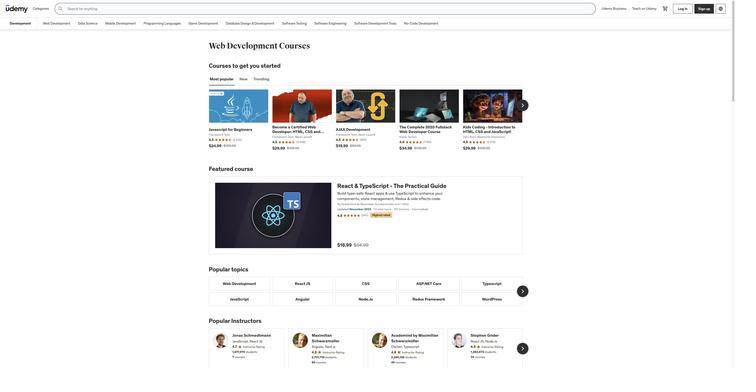 Task type: describe. For each thing, give the bounding box(es) containing it.
academind by maximilian schwarzmüller docker, typescript
[[391, 333, 439, 349]]

ajax development
[[336, 127, 371, 132]]

software development tools
[[354, 21, 397, 26]]

rating for next.js
[[336, 351, 345, 355]]

redux framework link
[[399, 293, 460, 306]]

2,599,126
[[391, 356, 405, 360]]

no-code development
[[404, 21, 439, 26]]

design
[[241, 21, 251, 26]]

udemy image
[[6, 5, 28, 13]]

0 vertical spatial to
[[233, 62, 238, 70]]

by inside react & typescript - the practical guide build type-safe react apps & use typescript to enhance your components, state management, redux & side effects code. by academind by maximilian schwarzmüller and 1 other
[[357, 203, 360, 206]]

software engineering
[[315, 21, 347, 26]]

database design & development link
[[222, 18, 278, 29]]

schwarzmüller inside react & typescript - the practical guide build type-safe react apps & use typescript to enhance your components, state management, redux & side effects code. by academind by maximilian schwarzmüller and 1 other
[[375, 203, 394, 206]]

students for js,
[[485, 351, 497, 354]]

software for software development tools
[[354, 21, 368, 26]]

teach
[[633, 6, 641, 11]]

development inside "link"
[[419, 21, 439, 26]]

software testing
[[282, 21, 307, 26]]

courses for react
[[235, 356, 245, 359]]

docker,
[[391, 345, 403, 349]]

course
[[428, 129, 441, 134]]

maximilian inside academind by maximilian schwarzmüller docker, typescript
[[419, 333, 439, 338]]

framework
[[425, 297, 445, 302]]

kids coding - introduction to html, css and javascript!
[[463, 125, 516, 134]]

get
[[239, 62, 249, 70]]

fullstack
[[436, 125, 452, 130]]

use
[[389, 191, 395, 196]]

1 horizontal spatial web development
[[223, 281, 256, 286]]

development right game
[[198, 21, 218, 26]]

submit search image
[[58, 6, 64, 12]]

software for software testing
[[282, 21, 296, 26]]

javascript,
[[233, 339, 249, 344]]

react up angular
[[295, 281, 306, 286]]

60
[[312, 361, 316, 365]]

redux framework
[[413, 297, 445, 302]]

schmedtmann
[[244, 333, 271, 338]]

coding
[[472, 125, 485, 130]]

7
[[233, 356, 234, 359]]

on
[[642, 6, 646, 11]]

and for web
[[314, 129, 321, 134]]

hours
[[384, 208, 392, 211]]

build
[[338, 191, 346, 196]]

2,599,126 students 46 courses
[[391, 356, 417, 365]]

featured
[[209, 165, 233, 173]]

in
[[685, 6, 688, 11]]

js,
[[481, 339, 485, 344]]

angular
[[296, 297, 310, 302]]

choose a language image
[[719, 6, 724, 11]]

development down udemy image
[[10, 21, 31, 26]]

teach on udemy
[[633, 6, 657, 11]]

1 horizontal spatial js
[[306, 281, 310, 286]]

maximilian schwarzmüller link
[[312, 333, 360, 344]]

courses for js,
[[475, 356, 485, 359]]

academind inside react & typescript - the practical guide build type-safe react apps & use typescript to enhance your components, state management, redux & side effects code. by academind by maximilian schwarzmüller and 1 other
[[342, 203, 356, 206]]

apps
[[376, 191, 384, 196]]

node.js inside node.js link
[[359, 297, 373, 302]]

development right ajax
[[346, 127, 371, 132]]

asp.net core
[[417, 281, 442, 286]]

1 next image from the top
[[519, 102, 527, 109]]

react js link
[[272, 277, 333, 291]]

1,282,673 students 34 courses
[[471, 351, 497, 359]]

1 vertical spatial typescript
[[396, 191, 414, 196]]

by
[[338, 203, 341, 206]]

featured course
[[209, 165, 253, 173]]

popular
[[220, 77, 234, 81]]

game
[[189, 21, 198, 26]]

and for introduction
[[484, 129, 491, 134]]

1 vertical spatial web development link
[[209, 277, 270, 291]]

maximilian schwarzmüller angular, next.js
[[312, 333, 340, 349]]

& up the safe
[[355, 182, 358, 190]]

& inside database design & development link
[[252, 21, 254, 26]]

next image
[[519, 288, 527, 296]]

science
[[86, 21, 98, 26]]

you
[[250, 62, 260, 70]]

instructor for react
[[243, 345, 256, 349]]

updated november 2023
[[338, 208, 371, 211]]

code.
[[432, 196, 441, 201]]

components,
[[338, 196, 360, 201]]

introduction
[[489, 125, 511, 130]]

udemy business
[[602, 6, 627, 11]]

instructor rating for schwarzmüller
[[402, 351, 424, 355]]

highest
[[372, 213, 383, 217]]

4.6 for stephen grider
[[471, 345, 476, 349]]

type-
[[347, 191, 357, 196]]

beginners
[[234, 127, 252, 132]]

ajax development link
[[336, 127, 371, 132]]

no-code development link
[[401, 18, 442, 29]]

popular instructors element
[[209, 318, 529, 369]]

1,817,974
[[233, 351, 245, 354]]

become a certified web developer: html, css and javascript
[[273, 125, 321, 139]]

new button
[[239, 73, 249, 85]]

software engineering link
[[311, 18, 351, 29]]

ajax
[[336, 127, 345, 132]]

kids
[[463, 125, 471, 130]]

- inside react & typescript - the practical guide build type-safe react apps & use typescript to enhance your components, state management, redux & side effects code. by academind by maximilian schwarzmüller and 1 other
[[390, 182, 393, 190]]

0 horizontal spatial web development link
[[39, 18, 74, 29]]

mobile
[[105, 21, 115, 26]]

started
[[261, 62, 281, 70]]

instructor rating for js,
[[482, 345, 504, 349]]

jonas
[[233, 333, 243, 338]]

development right design
[[255, 21, 274, 26]]

rating for js,
[[495, 345, 504, 349]]

sign up
[[699, 6, 711, 11]]

database
[[226, 21, 240, 26]]

and inside react & typescript - the practical guide build type-safe react apps & use typescript to enhance your components, state management, redux & side effects code. by academind by maximilian schwarzmüller and 1 other
[[395, 203, 400, 206]]

html, for a
[[293, 129, 304, 134]]

total
[[378, 208, 384, 211]]

& left the use
[[385, 191, 388, 196]]

2023
[[364, 208, 371, 211]]

development left tools
[[369, 21, 388, 26]]

1 horizontal spatial courses
[[279, 41, 310, 51]]

angular,
[[312, 345, 324, 349]]

game development
[[189, 21, 218, 26]]

stephen
[[471, 333, 487, 338]]

& left side
[[408, 196, 410, 201]]

stephen grider link
[[471, 333, 519, 339]]

css inside css link
[[362, 281, 370, 286]]

course
[[235, 165, 253, 173]]

web inside become a certified web developer: html, css and javascript
[[308, 125, 316, 130]]

programming
[[144, 21, 164, 26]]

node.js link
[[335, 293, 397, 306]]

instructor for js,
[[482, 345, 494, 349]]

updated
[[338, 208, 349, 211]]

wordpress
[[482, 297, 502, 302]]

node.js inside stephen grider react js, node.js
[[486, 339, 498, 344]]

javascript for beginners link
[[209, 127, 252, 132]]

jonas schmedtmann link
[[233, 333, 280, 339]]



Task type: locate. For each thing, give the bounding box(es) containing it.
students for schwarzmüller
[[406, 356, 417, 360]]

rating down maximilian schwarzmüller link
[[336, 351, 345, 355]]

html,
[[293, 129, 304, 134], [463, 129, 475, 134]]

1 horizontal spatial by
[[413, 333, 418, 338]]

udemy right "on"
[[647, 6, 657, 11]]

courses inside 2,721,719 students 60 courses
[[316, 361, 327, 365]]

2 horizontal spatial css
[[476, 129, 483, 134]]

log
[[679, 6, 684, 11]]

1 vertical spatial courses
[[209, 62, 231, 70]]

1 vertical spatial javascript
[[230, 297, 249, 302]]

html, inside kids coding - introduction to html, css and javascript!
[[463, 129, 475, 134]]

carousel element containing jonas schmedtmann
[[209, 329, 529, 369]]

to right javascript!
[[512, 125, 516, 130]]

students inside 2,721,719 students 60 courses
[[325, 356, 337, 360]]

2,721,719
[[312, 356, 325, 360]]

the inside react & typescript - the practical guide build type-safe react apps & use typescript to enhance your components, state management, redux & side effects code. by academind by maximilian schwarzmüller and 1 other
[[394, 182, 404, 190]]

1 html, from the left
[[293, 129, 304, 134]]

academind by maximilian schwarzmüller link
[[391, 333, 439, 344]]

css inside become a certified web developer: html, css and javascript
[[305, 129, 313, 134]]

maximilian
[[361, 203, 375, 206], [312, 333, 332, 338], [419, 333, 439, 338]]

javascript inside become a certified web developer: html, css and javascript
[[273, 134, 291, 139]]

instructor rating down next.js on the bottom
[[323, 351, 345, 355]]

0 horizontal spatial css
[[305, 129, 313, 134]]

software left testing
[[282, 21, 296, 26]]

css right a
[[305, 129, 313, 134]]

wordpress link
[[462, 293, 523, 306]]

courses up most popular
[[209, 62, 231, 70]]

css for certified
[[305, 129, 313, 134]]

react up build
[[338, 182, 353, 190]]

data science link
[[74, 18, 102, 29]]

javascript down become
[[273, 134, 291, 139]]

courses down 1,282,673
[[475, 356, 485, 359]]

2 horizontal spatial maximilian
[[419, 333, 439, 338]]

students right 1,282,673
[[485, 351, 497, 354]]

1 horizontal spatial academind
[[391, 333, 413, 338]]

state
[[361, 196, 370, 201]]

your
[[435, 191, 443, 196]]

development up you
[[227, 41, 278, 51]]

students right 1,817,974
[[246, 351, 257, 354]]

7.5 total hours
[[373, 208, 392, 211]]

1 horizontal spatial typescript
[[483, 281, 502, 286]]

0 horizontal spatial typescript
[[404, 345, 419, 349]]

0 horizontal spatial academind
[[342, 203, 356, 206]]

2 vertical spatial to
[[415, 191, 419, 196]]

rating for schwarzmüller
[[416, 351, 424, 355]]

shopping cart with 0 items image
[[663, 6, 669, 12]]

1 vertical spatial node.js
[[486, 339, 498, 344]]

to up side
[[415, 191, 419, 196]]

1 horizontal spatial 4.6
[[391, 350, 396, 355]]

1 vertical spatial academind
[[391, 333, 413, 338]]

next image
[[519, 102, 527, 109], [519, 345, 527, 353]]

1 horizontal spatial software
[[315, 21, 328, 26]]

1 popular from the top
[[209, 266, 230, 273]]

0 horizontal spatial html,
[[293, 129, 304, 134]]

development
[[10, 21, 31, 26], [50, 21, 70, 26], [116, 21, 136, 26], [198, 21, 218, 26], [255, 21, 274, 26], [369, 21, 388, 26], [419, 21, 439, 26], [227, 41, 278, 51], [346, 127, 371, 132], [232, 281, 256, 286]]

- right coding
[[486, 125, 488, 130]]

0 horizontal spatial to
[[233, 62, 238, 70]]

instructor down js, at right
[[482, 345, 494, 349]]

typescript up side
[[396, 191, 414, 196]]

3 carousel element from the top
[[209, 329, 529, 369]]

web development link down submit search icon
[[39, 18, 74, 29]]

next image inside popular instructors "element"
[[519, 345, 527, 353]]

web development
[[43, 21, 70, 26], [223, 281, 256, 286]]

redux inside react & typescript - the practical guide build type-safe react apps & use typescript to enhance your components, state management, redux & side effects code. by academind by maximilian schwarzmüller and 1 other
[[396, 196, 407, 201]]

0 horizontal spatial node.js
[[359, 297, 373, 302]]

instructor rating for react
[[243, 345, 265, 349]]

0 horizontal spatial -
[[390, 182, 393, 190]]

no-
[[404, 21, 410, 26]]

teach on udemy link
[[630, 3, 660, 15]]

0 vertical spatial javascript
[[273, 134, 291, 139]]

javascript!
[[492, 129, 512, 134]]

0 vertical spatial web development
[[43, 21, 70, 26]]

2 horizontal spatial and
[[484, 129, 491, 134]]

typescript inside academind by maximilian schwarzmüller docker, typescript
[[404, 345, 419, 349]]

101
[[394, 208, 398, 211]]

students inside 2,599,126 students 46 courses
[[406, 356, 417, 360]]

1 vertical spatial redux
[[413, 297, 424, 302]]

popular instructors
[[209, 318, 262, 325]]

1 horizontal spatial and
[[395, 203, 400, 206]]

3 software from the left
[[354, 21, 368, 26]]

javascript
[[273, 134, 291, 139], [230, 297, 249, 302]]

categories
[[33, 6, 49, 11]]

0 vertical spatial node.js
[[359, 297, 373, 302]]

1 horizontal spatial redux
[[413, 297, 424, 302]]

2 html, from the left
[[463, 129, 475, 134]]

4.6 for academind by maximilian schwarzmüller
[[391, 350, 396, 355]]

effects
[[419, 196, 431, 201]]

instructor for schwarzmüller
[[402, 351, 415, 355]]

1,282,673
[[471, 351, 485, 354]]

carousel element
[[209, 89, 529, 154], [209, 277, 529, 306], [209, 329, 529, 369]]

1 vertical spatial typescript
[[404, 345, 419, 349]]

0 horizontal spatial udemy
[[602, 6, 613, 11]]

courses down 2,599,126
[[396, 361, 406, 365]]

and
[[314, 129, 321, 134], [484, 129, 491, 134], [395, 203, 400, 206]]

carousel element containing web development
[[209, 277, 529, 306]]

1 vertical spatial -
[[390, 182, 393, 190]]

0 vertical spatial -
[[486, 125, 488, 130]]

web development link
[[39, 18, 74, 29], [209, 277, 270, 291]]

javascript up popular instructors
[[230, 297, 249, 302]]

0 horizontal spatial redux
[[396, 196, 407, 201]]

Search for anything text field
[[67, 5, 590, 13]]

for
[[228, 127, 233, 132]]

development down topics
[[232, 281, 256, 286]]

a
[[288, 125, 290, 130]]

popular for popular instructors
[[209, 318, 230, 325]]

js inside the "jonas schmedtmann javascript, react js"
[[259, 339, 263, 344]]

1 vertical spatial next image
[[519, 345, 527, 353]]

node.js down 'grider'
[[486, 339, 498, 344]]

the left complete
[[400, 125, 406, 130]]

and left 1
[[395, 203, 400, 206]]

1 horizontal spatial udemy
[[647, 6, 657, 11]]

0 vertical spatial by
[[357, 203, 360, 206]]

1 vertical spatial to
[[512, 125, 516, 130]]

asp.net core link
[[399, 277, 460, 291]]

development link
[[6, 18, 35, 29]]

rating for react
[[256, 345, 265, 349]]

new
[[240, 77, 248, 81]]

react down jonas schmedtmann link
[[250, 339, 259, 344]]

angular link
[[272, 293, 333, 306]]

rating down the stephen grider link
[[495, 345, 504, 349]]

javascript link
[[209, 293, 270, 306]]

0 vertical spatial the
[[400, 125, 406, 130]]

software for software engineering
[[315, 21, 328, 26]]

popular inside "element"
[[209, 318, 230, 325]]

udemy business link
[[599, 3, 630, 15]]

react inside the "jonas schmedtmann javascript, react js"
[[250, 339, 259, 344]]

$54.99
[[354, 242, 369, 248]]

code
[[410, 21, 418, 26]]

instructor rating down the "jonas schmedtmann javascript, react js"
[[243, 345, 265, 349]]

safe
[[357, 191, 364, 196]]

typescript up wordpress
[[483, 281, 502, 286]]

instructor rating down js, at right
[[482, 345, 504, 349]]

udemy left the business
[[602, 6, 613, 11]]

development right mobile
[[116, 21, 136, 26]]

typescript
[[483, 281, 502, 286], [404, 345, 419, 349]]

carousel element for popular instructors
[[209, 329, 529, 369]]

and inside kids coding - introduction to html, css and javascript!
[[484, 129, 491, 134]]

1 horizontal spatial javascript
[[273, 134, 291, 139]]

instructors
[[231, 318, 262, 325]]

2 software from the left
[[315, 21, 328, 26]]

data science
[[78, 21, 98, 26]]

instructor rating down academind by maximilian schwarzmüller docker, typescript at right bottom
[[402, 351, 424, 355]]

css right kids
[[476, 129, 483, 134]]

2 vertical spatial carousel element
[[209, 329, 529, 369]]

css up node.js link
[[362, 281, 370, 286]]

courses inside 2,599,126 students 46 courses
[[396, 361, 406, 365]]

typescript up apps
[[359, 182, 389, 190]]

courses for schwarzmüller
[[396, 361, 406, 365]]

node.js
[[359, 297, 373, 302], [486, 339, 498, 344]]

courses down software testing link
[[279, 41, 310, 51]]

2 popular from the top
[[209, 318, 230, 325]]

2 udemy from the left
[[647, 6, 657, 11]]

4.6 up 2,721,719
[[312, 350, 317, 355]]

1 vertical spatial js
[[259, 339, 263, 344]]

1 horizontal spatial html,
[[463, 129, 475, 134]]

& right design
[[252, 21, 254, 26]]

2 next image from the top
[[519, 345, 527, 353]]

next.js
[[325, 345, 336, 349]]

1 horizontal spatial typescript
[[396, 191, 414, 196]]

css for -
[[476, 129, 483, 134]]

0 horizontal spatial javascript
[[230, 297, 249, 302]]

academind inside academind by maximilian schwarzmüller docker, typescript
[[391, 333, 413, 338]]

students down next.js on the bottom
[[325, 356, 337, 360]]

instructor up 2,599,126 students 46 courses
[[402, 351, 415, 355]]

0 horizontal spatial maximilian
[[312, 333, 332, 338]]

0 horizontal spatial 4.6
[[312, 350, 317, 355]]

lectures
[[399, 208, 410, 211]]

1 horizontal spatial css
[[362, 281, 370, 286]]

courses for next.js
[[316, 361, 327, 365]]

courses down 1,817,974
[[235, 356, 245, 359]]

0 vertical spatial redux
[[396, 196, 407, 201]]

0 vertical spatial popular
[[209, 266, 230, 273]]

software down search for anything text field
[[315, 21, 328, 26]]

4.7
[[233, 345, 237, 349]]

1 vertical spatial carousel element
[[209, 277, 529, 306]]

schwarzmüller inside academind by maximilian schwarzmüller docker, typescript
[[391, 339, 419, 344]]

the inside the complete 2020 fullstack web developer course
[[400, 125, 406, 130]]

0 vertical spatial carousel element
[[209, 89, 529, 154]]

mobile development
[[105, 21, 136, 26]]

courses down 2,721,719
[[316, 361, 327, 365]]

rating
[[256, 345, 265, 349], [495, 345, 504, 349], [336, 351, 345, 355], [416, 351, 424, 355]]

become
[[273, 125, 287, 130]]

instructor rating for next.js
[[323, 351, 345, 355]]

up
[[707, 6, 711, 11]]

intermediate
[[412, 208, 429, 211]]

students for next.js
[[325, 356, 337, 360]]

web development down topics
[[223, 281, 256, 286]]

4.6 up 1,282,673
[[471, 345, 476, 349]]

(240)
[[361, 214, 368, 217]]

courses inside 1,817,974 students 7 courses
[[235, 356, 245, 359]]

students inside 1,817,974 students 7 courses
[[246, 351, 257, 354]]

css link
[[335, 277, 397, 291]]

node.js down css link
[[359, 297, 373, 302]]

by inside academind by maximilian schwarzmüller docker, typescript
[[413, 333, 418, 338]]

1 horizontal spatial maximilian
[[361, 203, 375, 206]]

7.5
[[373, 208, 377, 211]]

most popular button
[[209, 73, 235, 85]]

1 vertical spatial popular
[[209, 318, 230, 325]]

developer:
[[273, 129, 292, 134]]

software right engineering
[[354, 21, 368, 26]]

0 horizontal spatial by
[[357, 203, 360, 206]]

react
[[338, 182, 353, 190], [365, 191, 375, 196], [295, 281, 306, 286], [250, 339, 259, 344], [471, 339, 480, 344]]

react inside stephen grider react js, node.js
[[471, 339, 480, 344]]

redux down asp.net
[[413, 297, 424, 302]]

46
[[391, 361, 395, 365]]

to left get at left top
[[233, 62, 238, 70]]

react up state
[[365, 191, 375, 196]]

js up angular
[[306, 281, 310, 286]]

css inside kids coding - introduction to html, css and javascript!
[[476, 129, 483, 134]]

js down "schmedtmann"
[[259, 339, 263, 344]]

students for react
[[246, 351, 257, 354]]

development right code
[[419, 21, 439, 26]]

rating down "schmedtmann"
[[256, 345, 265, 349]]

2 carousel element from the top
[[209, 277, 529, 306]]

business
[[613, 6, 627, 11]]

schwarzmüller up 7.5 total hours
[[375, 203, 394, 206]]

1 udemy from the left
[[602, 6, 613, 11]]

0 horizontal spatial web development
[[43, 21, 70, 26]]

2 horizontal spatial to
[[512, 125, 516, 130]]

to inside react & typescript - the practical guide build type-safe react apps & use typescript to enhance your components, state management, redux & side effects code. by academind by maximilian schwarzmüller and 1 other
[[415, 191, 419, 196]]

students inside 1,282,673 students 34 courses
[[485, 351, 497, 354]]

1 vertical spatial the
[[394, 182, 404, 190]]

4.6 for maximilian schwarzmüller
[[312, 350, 317, 355]]

popular for popular topics
[[209, 266, 230, 273]]

0 vertical spatial academind
[[342, 203, 356, 206]]

schwarzmüller up next.js on the bottom
[[312, 339, 340, 344]]

0 vertical spatial web development link
[[39, 18, 74, 29]]

mobile development link
[[102, 18, 140, 29]]

1 horizontal spatial to
[[415, 191, 419, 196]]

other
[[402, 203, 409, 206]]

4.6 down docker,
[[391, 350, 396, 355]]

0 horizontal spatial js
[[259, 339, 263, 344]]

academind
[[342, 203, 356, 206], [391, 333, 413, 338]]

2 horizontal spatial software
[[354, 21, 368, 26]]

- up the use
[[390, 182, 393, 190]]

academind up docker,
[[391, 333, 413, 338]]

and right the certified
[[314, 129, 321, 134]]

$18.99
[[338, 242, 352, 248]]

academind down components,
[[342, 203, 356, 206]]

1
[[401, 203, 402, 206]]

development down submit search icon
[[50, 21, 70, 26]]

november
[[349, 208, 364, 211]]

to inside kids coding - introduction to html, css and javascript!
[[512, 125, 516, 130]]

2 horizontal spatial 4.6
[[471, 345, 476, 349]]

101 lectures
[[394, 208, 410, 211]]

1 horizontal spatial -
[[486, 125, 488, 130]]

redux up 1
[[396, 196, 407, 201]]

courses inside 1,282,673 students 34 courses
[[475, 356, 485, 359]]

data
[[78, 21, 85, 26]]

the up the use
[[394, 182, 404, 190]]

0 vertical spatial next image
[[519, 102, 527, 109]]

- inside kids coding - introduction to html, css and javascript!
[[486, 125, 488, 130]]

html, for coding
[[463, 129, 475, 134]]

software
[[282, 21, 296, 26], [315, 21, 328, 26], [354, 21, 368, 26]]

software development tools link
[[351, 18, 401, 29]]

maximilian inside react & typescript - the practical guide build type-safe react apps & use typescript to enhance your components, state management, redux & side effects code. by academind by maximilian schwarzmüller and 1 other
[[361, 203, 375, 206]]

carousel element containing become a certified web developer: html, css and javascript
[[209, 89, 529, 154]]

carousel element for popular topics
[[209, 277, 529, 306]]

0 horizontal spatial software
[[282, 21, 296, 26]]

and inside become a certified web developer: html, css and javascript
[[314, 129, 321, 134]]

students right 2,599,126
[[406, 356, 417, 360]]

html, inside become a certified web developer: html, css and javascript
[[293, 129, 304, 134]]

1 software from the left
[[282, 21, 296, 26]]

and left javascript!
[[484, 129, 491, 134]]

1 horizontal spatial web development link
[[209, 277, 270, 291]]

rating down academind by maximilian schwarzmüller docker, typescript at right bottom
[[416, 351, 424, 355]]

the
[[400, 125, 406, 130], [394, 182, 404, 190]]

jonas schmedtmann javascript, react js
[[233, 333, 271, 344]]

certified
[[291, 125, 307, 130]]

0 vertical spatial courses
[[279, 41, 310, 51]]

typescript down academind by maximilian schwarzmüller link
[[404, 345, 419, 349]]

0 vertical spatial js
[[306, 281, 310, 286]]

asp.net
[[417, 281, 432, 286]]

arrow pointing to subcategory menu links image
[[35, 18, 39, 29]]

web development down submit search icon
[[43, 21, 70, 26]]

courses to get you started
[[209, 62, 281, 70]]

0 horizontal spatial typescript
[[359, 182, 389, 190]]

students
[[246, 351, 257, 354], [485, 351, 497, 354], [325, 356, 337, 360], [406, 356, 417, 360]]

react down stephen
[[471, 339, 480, 344]]

1 vertical spatial web development
[[223, 281, 256, 286]]

sign up link
[[695, 4, 714, 14]]

0 vertical spatial typescript
[[359, 182, 389, 190]]

0 vertical spatial typescript
[[483, 281, 502, 286]]

schwarzmüller up docker,
[[391, 339, 419, 344]]

1 carousel element from the top
[[209, 89, 529, 154]]

1 horizontal spatial node.js
[[486, 339, 498, 344]]

log in
[[679, 6, 688, 11]]

0 horizontal spatial and
[[314, 129, 321, 134]]

maximilian inside maximilian schwarzmüller angular, next.js
[[312, 333, 332, 338]]

instructor down next.js on the bottom
[[323, 351, 335, 355]]

web inside the complete 2020 fullstack web developer course
[[400, 129, 408, 134]]

1 vertical spatial by
[[413, 333, 418, 338]]

developer
[[409, 129, 427, 134]]

typescript link
[[462, 277, 523, 291]]

highest rated
[[372, 213, 391, 217]]

instructor for next.js
[[323, 351, 335, 355]]

instructor up 1,817,974 students 7 courses
[[243, 345, 256, 349]]

0 horizontal spatial courses
[[209, 62, 231, 70]]

web development link down topics
[[209, 277, 270, 291]]



Task type: vqa. For each thing, say whether or not it's contained in the screenshot.
Software related to Software Development Tools
yes



